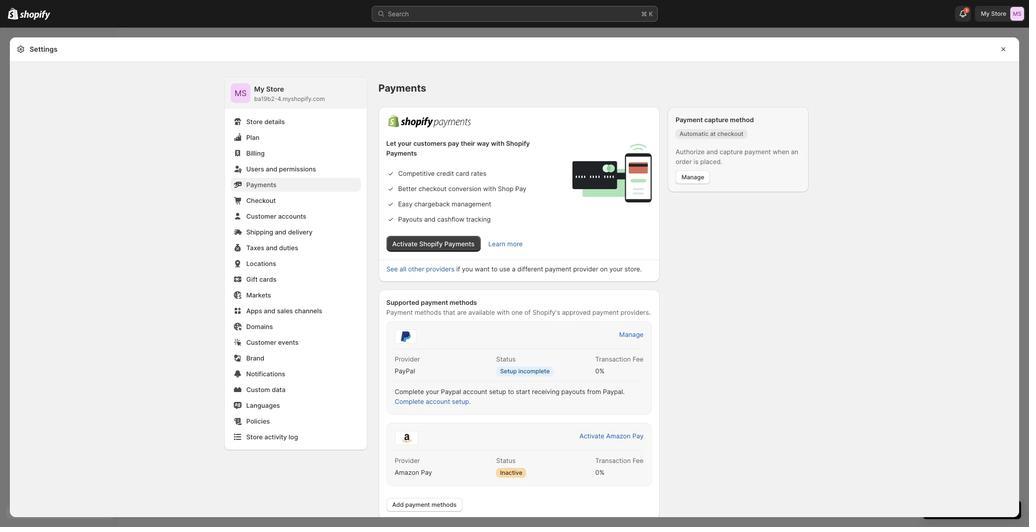 Task type: vqa. For each thing, say whether or not it's contained in the screenshot.
description,
no



Task type: locate. For each thing, give the bounding box(es) containing it.
1 vertical spatial pay
[[633, 433, 644, 441]]

provider up paypal on the left bottom
[[395, 356, 420, 364]]

transaction down activate amazon pay
[[596, 457, 631, 465]]

different
[[518, 265, 544, 273]]

amazon pay image
[[395, 432, 418, 446]]

1 vertical spatial amazon
[[395, 469, 419, 477]]

payment down 'supported'
[[387, 309, 413, 317]]

2 status from the top
[[497, 457, 516, 465]]

your inside let your customers pay their way with shopify payments
[[398, 140, 412, 148]]

pay inside provider amazon pay
[[421, 469, 432, 477]]

2 vertical spatial methods
[[432, 502, 457, 509]]

shop settings menu element
[[225, 77, 367, 451]]

transaction down manage link
[[596, 356, 631, 364]]

complete
[[395, 388, 424, 396], [395, 398, 424, 406]]

store inside 'my store ba19b2-4.myshopify.com'
[[266, 85, 284, 93]]

1 horizontal spatial payment
[[676, 116, 703, 124]]

2 vertical spatial pay
[[421, 469, 432, 477]]

your inside complete your paypal account setup to start receiving payouts from paypal. complete account setup.
[[426, 388, 439, 396]]

your left paypal
[[426, 388, 439, 396]]

1 vertical spatial to
[[508, 388, 514, 396]]

1 vertical spatial capture
[[720, 148, 743, 156]]

capture
[[705, 116, 729, 124], [720, 148, 743, 156]]

customer down checkout
[[246, 213, 277, 221]]

1 vertical spatial complete
[[395, 398, 424, 406]]

manage down is
[[682, 174, 705, 181]]

2 0% from the top
[[596, 469, 605, 477]]

at
[[711, 130, 716, 138]]

setup.
[[452, 398, 471, 406]]

pay
[[516, 185, 527, 193], [633, 433, 644, 441], [421, 469, 432, 477]]

0 vertical spatial transaction fee 0%
[[596, 356, 644, 376]]

0 vertical spatial to
[[492, 265, 498, 273]]

0 vertical spatial my
[[982, 10, 990, 17]]

1 horizontal spatial manage
[[682, 174, 705, 181]]

cashflow
[[438, 216, 465, 224]]

manage for manage button
[[682, 174, 705, 181]]

amazon inside provider amazon pay
[[395, 469, 419, 477]]

amazon inside button
[[607, 433, 631, 441]]

methods for supported
[[450, 299, 477, 307]]

1 provider from the top
[[395, 356, 420, 364]]

methods right add
[[432, 502, 457, 509]]

activate
[[393, 240, 418, 248], [580, 433, 605, 441]]

1 transaction from the top
[[596, 356, 631, 364]]

status inside status inactive
[[497, 457, 516, 465]]

1 vertical spatial transaction fee 0%
[[596, 457, 644, 477]]

an
[[792, 148, 799, 156]]

manage for manage link
[[620, 331, 644, 339]]

0 vertical spatial status
[[497, 356, 516, 364]]

capture up placed. at the right top of page
[[720, 148, 743, 156]]

fee down activate amazon pay
[[633, 457, 644, 465]]

payments up checkout
[[246, 181, 277, 189]]

fee
[[633, 356, 644, 364], [633, 457, 644, 465]]

1 vertical spatial checkout
[[419, 185, 447, 193]]

start
[[516, 388, 531, 396]]

and up placed. at the right top of page
[[707, 148, 718, 156]]

0 horizontal spatial my
[[254, 85, 265, 93]]

2 transaction fee 0% from the top
[[596, 457, 644, 477]]

0 horizontal spatial activate
[[393, 240, 418, 248]]

my for my store ba19b2-4.myshopify.com
[[254, 85, 265, 93]]

0 vertical spatial transaction
[[596, 356, 631, 364]]

paypal
[[441, 388, 461, 396]]

paypal express image
[[395, 330, 417, 344]]

add payment methods
[[393, 502, 457, 509]]

0 vertical spatial 0%
[[596, 368, 605, 376]]

1 vertical spatial transaction
[[596, 457, 631, 465]]

payment up the automatic
[[676, 116, 703, 124]]

with inside let your customers pay their way with shopify payments
[[491, 140, 505, 148]]

⌘
[[642, 10, 648, 18]]

payment left when
[[745, 148, 772, 156]]

transaction for provider paypal
[[596, 356, 631, 364]]

1 vertical spatial shopify
[[420, 240, 443, 248]]

2 fee from the top
[[633, 457, 644, 465]]

pay for activate amazon pay
[[633, 433, 644, 441]]

activate up all
[[393, 240, 418, 248]]

1 horizontal spatial checkout
[[718, 130, 744, 138]]

and for permissions
[[266, 165, 278, 173]]

0 horizontal spatial manage
[[620, 331, 644, 339]]

0 vertical spatial activate
[[393, 240, 418, 248]]

0 horizontal spatial to
[[492, 265, 498, 273]]

pay inside activate amazon pay button
[[633, 433, 644, 441]]

0 vertical spatial checkout
[[718, 130, 744, 138]]

your for let your customers pay their way with shopify payments
[[398, 140, 412, 148]]

0 horizontal spatial account
[[426, 398, 451, 406]]

0 horizontal spatial amazon
[[395, 469, 419, 477]]

2 vertical spatial with
[[497, 309, 510, 317]]

shopify's
[[533, 309, 561, 317]]

customer down domains on the bottom left of the page
[[246, 339, 277, 347]]

0 horizontal spatial payment
[[387, 309, 413, 317]]

manage button
[[676, 171, 711, 185]]

0 vertical spatial capture
[[705, 116, 729, 124]]

capture up at
[[705, 116, 729, 124]]

shopify
[[506, 140, 530, 148], [420, 240, 443, 248]]

shopify payments image
[[387, 115, 472, 128]]

store up ba19b2-
[[266, 85, 284, 93]]

0% down activate amazon pay
[[596, 469, 605, 477]]

supported payment methods payment methods that are available with one of shopify's approved payment providers.
[[387, 299, 651, 317]]

1 vertical spatial payment
[[387, 309, 413, 317]]

1 customer from the top
[[246, 213, 277, 221]]

0 vertical spatial payment
[[676, 116, 703, 124]]

2 provider from the top
[[395, 457, 420, 465]]

transaction fee 0% down activate amazon pay
[[596, 457, 644, 477]]

payment inside authorize and capture payment when an order is placed.
[[745, 148, 772, 156]]

let your customers pay their way with shopify payments
[[387, 140, 530, 157]]

1 horizontal spatial shopify
[[506, 140, 530, 148]]

amazon
[[607, 433, 631, 441], [395, 469, 419, 477]]

1 vertical spatial provider
[[395, 457, 420, 465]]

if
[[457, 265, 460, 273]]

checkout
[[718, 130, 744, 138], [419, 185, 447, 193]]

1 vertical spatial customer
[[246, 339, 277, 347]]

and down chargeback
[[424, 216, 436, 224]]

customer events link
[[231, 336, 361, 350]]

0% up from
[[596, 368, 605, 376]]

events
[[278, 339, 299, 347]]

tracking
[[467, 216, 491, 224]]

plan
[[246, 134, 260, 142]]

my right 1
[[982, 10, 990, 17]]

store left my store icon
[[992, 10, 1007, 17]]

transaction fee 0% up 'paypal.'
[[596, 356, 644, 376]]

1 vertical spatial fee
[[633, 457, 644, 465]]

search
[[388, 10, 409, 18]]

payment
[[676, 116, 703, 124], [387, 309, 413, 317]]

fee for provider amazon pay
[[633, 457, 644, 465]]

store details
[[246, 118, 285, 126]]

payment
[[745, 148, 772, 156], [545, 265, 572, 273], [421, 299, 448, 307], [593, 309, 619, 317], [406, 502, 430, 509]]

2 customer from the top
[[246, 339, 277, 347]]

your right let
[[398, 140, 412, 148]]

learn more
[[489, 240, 523, 248]]

transaction fee 0% for provider paypal
[[596, 356, 644, 376]]

transaction for provider amazon pay
[[596, 457, 631, 465]]

1 vertical spatial 0%
[[596, 469, 605, 477]]

users
[[246, 165, 264, 173]]

payments up shopify payments image
[[379, 82, 427, 94]]

shopify image
[[8, 8, 18, 20], [20, 10, 50, 20]]

0 vertical spatial with
[[491, 140, 505, 148]]

checkout
[[246, 197, 276, 205]]

1 horizontal spatial pay
[[516, 185, 527, 193]]

taxes and duties link
[[231, 241, 361, 255]]

card
[[456, 170, 470, 178]]

amazon down 'paypal.'
[[607, 433, 631, 441]]

1 vertical spatial manage
[[620, 331, 644, 339]]

inactive
[[501, 470, 523, 477]]

2 transaction from the top
[[596, 457, 631, 465]]

0 vertical spatial manage
[[682, 174, 705, 181]]

1 vertical spatial activate
[[580, 433, 605, 441]]

and right the apps
[[264, 307, 276, 315]]

checkout up chargeback
[[419, 185, 447, 193]]

with left shop
[[484, 185, 496, 193]]

methods for add
[[432, 502, 457, 509]]

activate down from
[[580, 433, 605, 441]]

activate inside activate amazon pay button
[[580, 433, 605, 441]]

complete your paypal account setup to start receiving payouts from paypal. complete account setup.
[[395, 388, 625, 406]]

1 horizontal spatial activate
[[580, 433, 605, 441]]

1 vertical spatial my
[[254, 85, 265, 93]]

my store ba19b2-4.myshopify.com
[[254, 85, 325, 103]]

0 vertical spatial complete
[[395, 388, 424, 396]]

dialog
[[1024, 38, 1030, 518]]

payouts
[[398, 216, 423, 224]]

2 horizontal spatial pay
[[633, 433, 644, 441]]

account down paypal
[[426, 398, 451, 406]]

status up "setup"
[[497, 356, 516, 364]]

account up setup.
[[463, 388, 488, 396]]

is
[[694, 158, 699, 166]]

payments link
[[231, 178, 361, 192]]

1 horizontal spatial my
[[982, 10, 990, 17]]

my store image
[[231, 83, 250, 103]]

activate shopify payments button
[[387, 236, 481, 252]]

status for provider amazon pay
[[497, 457, 516, 465]]

0% for provider paypal
[[596, 368, 605, 376]]

fee down manage link
[[633, 356, 644, 364]]

1 fee from the top
[[633, 356, 644, 364]]

pay for provider amazon pay
[[421, 469, 432, 477]]

to left 'use'
[[492, 265, 498, 273]]

my up ba19b2-
[[254, 85, 265, 93]]

with left one
[[497, 309, 510, 317]]

0 horizontal spatial shopify
[[420, 240, 443, 248]]

payments inside button
[[445, 240, 475, 248]]

checkout right at
[[718, 130, 744, 138]]

with right the way at the left
[[491, 140, 505, 148]]

and right "users"
[[266, 165, 278, 173]]

status up inactive
[[497, 457, 516, 465]]

domains link
[[231, 320, 361, 334]]

from
[[588, 388, 602, 396]]

languages
[[246, 402, 280, 410]]

gift
[[246, 276, 258, 284]]

1 horizontal spatial your
[[426, 388, 439, 396]]

transaction fee 0%
[[596, 356, 644, 376], [596, 457, 644, 477]]

methods up are
[[450, 299, 477, 307]]

store activity log
[[246, 434, 298, 442]]

1 vertical spatial status
[[497, 457, 516, 465]]

0 vertical spatial amazon
[[607, 433, 631, 441]]

paypal.
[[603, 388, 625, 396]]

payments down let
[[387, 150, 417, 157]]

taxes
[[246, 244, 264, 252]]

0 vertical spatial methods
[[450, 299, 477, 307]]

1 horizontal spatial account
[[463, 388, 488, 396]]

payment right add
[[406, 502, 430, 509]]

provider down amazon pay icon on the left of the page
[[395, 457, 420, 465]]

and inside authorize and capture payment when an order is placed.
[[707, 148, 718, 156]]

amazon up add
[[395, 469, 419, 477]]

automatic
[[680, 130, 709, 138]]

provider inside provider amazon pay
[[395, 457, 420, 465]]

providers.
[[621, 309, 651, 317]]

1 transaction fee 0% from the top
[[596, 356, 644, 376]]

payment right approved
[[593, 309, 619, 317]]

learn
[[489, 240, 506, 248]]

0 horizontal spatial checkout
[[419, 185, 447, 193]]

my store image
[[1011, 7, 1025, 21]]

see all other providers if you want to use a different payment provider on your store.
[[387, 265, 642, 273]]

0 horizontal spatial pay
[[421, 469, 432, 477]]

1 vertical spatial account
[[426, 398, 451, 406]]

0 vertical spatial your
[[398, 140, 412, 148]]

2 vertical spatial your
[[426, 388, 439, 396]]

payments up if
[[445, 240, 475, 248]]

that
[[443, 309, 456, 317]]

1 vertical spatial your
[[610, 265, 623, 273]]

and for delivery
[[275, 228, 287, 236]]

1 vertical spatial with
[[484, 185, 496, 193]]

manage inside button
[[682, 174, 705, 181]]

to left start
[[508, 388, 514, 396]]

and down customer accounts
[[275, 228, 287, 236]]

placed.
[[701, 158, 723, 166]]

activate inside 'activate shopify payments' button
[[393, 240, 418, 248]]

my inside 'my store ba19b2-4.myshopify.com'
[[254, 85, 265, 93]]

manage down providers.
[[620, 331, 644, 339]]

customer
[[246, 213, 277, 221], [246, 339, 277, 347]]

billing
[[246, 150, 265, 157]]

capture inside authorize and capture payment when an order is placed.
[[720, 148, 743, 156]]

on
[[600, 265, 608, 273]]

2 horizontal spatial your
[[610, 265, 623, 273]]

duties
[[279, 244, 298, 252]]

are
[[457, 309, 467, 317]]

apps and sales channels
[[246, 307, 322, 315]]

and right taxes
[[266, 244, 278, 252]]

methods left that
[[415, 309, 442, 317]]

approved
[[562, 309, 591, 317]]

0 vertical spatial customer
[[246, 213, 277, 221]]

and for cashflow
[[424, 216, 436, 224]]

notifications
[[246, 371, 285, 378]]

1 horizontal spatial to
[[508, 388, 514, 396]]

status inside status setup incomplete
[[497, 356, 516, 364]]

1 status from the top
[[497, 356, 516, 364]]

0 vertical spatial shopify
[[506, 140, 530, 148]]

payouts
[[562, 388, 586, 396]]

0%
[[596, 368, 605, 376], [596, 469, 605, 477]]

customer for customer accounts
[[246, 213, 277, 221]]

activity
[[265, 434, 287, 442]]

my for my store
[[982, 10, 990, 17]]

shopify up providers
[[420, 240, 443, 248]]

1 horizontal spatial amazon
[[607, 433, 631, 441]]

store
[[992, 10, 1007, 17], [266, 85, 284, 93], [246, 118, 263, 126], [246, 434, 263, 442]]

your right on
[[610, 265, 623, 273]]

provider
[[395, 356, 420, 364], [395, 457, 420, 465]]

credit
[[437, 170, 454, 178]]

2 complete from the top
[[395, 398, 424, 406]]

0 horizontal spatial your
[[398, 140, 412, 148]]

1 0% from the top
[[596, 368, 605, 376]]

shopify right the way at the left
[[506, 140, 530, 148]]

0 vertical spatial provider
[[395, 356, 420, 364]]

use
[[500, 265, 511, 273]]

0 vertical spatial fee
[[633, 356, 644, 364]]



Task type: describe. For each thing, give the bounding box(es) containing it.
status setup incomplete
[[497, 356, 550, 376]]

shipping and delivery link
[[231, 226, 361, 239]]

checkout link
[[231, 194, 361, 208]]

brand link
[[231, 352, 361, 366]]

want
[[475, 265, 490, 273]]

ms button
[[231, 83, 250, 103]]

payment left provider
[[545, 265, 572, 273]]

customer accounts link
[[231, 210, 361, 224]]

status for provider paypal
[[497, 356, 516, 364]]

store activity log link
[[231, 431, 361, 445]]

1 button
[[956, 6, 972, 22]]

data
[[272, 386, 286, 394]]

users and permissions link
[[231, 162, 361, 176]]

activate amazon pay
[[580, 433, 644, 441]]

method
[[730, 116, 754, 124]]

way
[[477, 140, 490, 148]]

to inside complete your paypal account setup to start receiving payouts from paypal. complete account setup.
[[508, 388, 514, 396]]

better checkout conversion with shop pay
[[398, 185, 527, 193]]

payment capture method
[[676, 116, 754, 124]]

provider
[[574, 265, 599, 273]]

more
[[508, 240, 523, 248]]

payments inside let your customers pay their way with shopify payments
[[387, 150, 417, 157]]

payouts and cashflow tracking
[[398, 216, 491, 224]]

k
[[649, 10, 654, 18]]

and for duties
[[266, 244, 278, 252]]

plan link
[[231, 131, 361, 145]]

domains
[[246, 323, 273, 331]]

payments inside shop settings menu element
[[246, 181, 277, 189]]

pay
[[448, 140, 460, 148]]

notifications link
[[231, 368, 361, 381]]

management
[[452, 200, 492, 208]]

other
[[408, 265, 425, 273]]

easy chargeback management
[[398, 200, 492, 208]]

amazon for activate
[[607, 433, 631, 441]]

log
[[289, 434, 298, 442]]

delivery
[[288, 228, 313, 236]]

payment inside supported payment methods payment methods that are available with one of shopify's approved payment providers.
[[387, 309, 413, 317]]

my store
[[982, 10, 1007, 17]]

0 vertical spatial account
[[463, 388, 488, 396]]

settings
[[30, 45, 58, 53]]

paypal
[[395, 368, 415, 376]]

and for capture
[[707, 148, 718, 156]]

order
[[676, 158, 692, 166]]

accounts
[[278, 213, 306, 221]]

conversion
[[449, 185, 482, 193]]

setup
[[501, 368, 517, 376]]

customer for customer events
[[246, 339, 277, 347]]

let
[[387, 140, 396, 148]]

custom data link
[[231, 383, 361, 397]]

amazon for provider
[[395, 469, 419, 477]]

markets
[[246, 292, 271, 300]]

competitive credit card rates
[[398, 170, 487, 178]]

provider amazon pay
[[395, 457, 432, 477]]

customer events
[[246, 339, 299, 347]]

billing link
[[231, 147, 361, 160]]

store down policies
[[246, 434, 263, 442]]

payment up that
[[421, 299, 448, 307]]

and for sales
[[264, 307, 276, 315]]

1 horizontal spatial shopify image
[[20, 10, 50, 20]]

fee for provider paypal
[[633, 356, 644, 364]]

provider paypal
[[395, 356, 420, 376]]

activate for activate amazon pay
[[580, 433, 605, 441]]

incomplete
[[519, 368, 550, 376]]

with inside supported payment methods payment methods that are available with one of shopify's approved payment providers.
[[497, 309, 510, 317]]

shopify inside let your customers pay their way with shopify payments
[[506, 140, 530, 148]]

activate amazon pay button
[[574, 430, 650, 444]]

provider for paypal
[[395, 356, 420, 364]]

provider for amazon
[[395, 457, 420, 465]]

ba19b2-
[[254, 95, 278, 103]]

1 vertical spatial methods
[[415, 309, 442, 317]]

you
[[462, 265, 473, 273]]

customer accounts
[[246, 213, 306, 221]]

better
[[398, 185, 417, 193]]

locations link
[[231, 257, 361, 271]]

activate for activate shopify payments
[[393, 240, 418, 248]]

chargeback
[[415, 200, 450, 208]]

0 vertical spatial pay
[[516, 185, 527, 193]]

⌘ k
[[642, 10, 654, 18]]

all
[[400, 265, 407, 273]]

see
[[387, 265, 398, 273]]

gift cards link
[[231, 273, 361, 287]]

rates
[[471, 170, 487, 178]]

cards
[[260, 276, 277, 284]]

1 complete from the top
[[395, 388, 424, 396]]

store.
[[625, 265, 642, 273]]

apps and sales channels link
[[231, 304, 361, 318]]

settings dialog
[[10, 38, 1020, 528]]

shopify inside button
[[420, 240, 443, 248]]

0 horizontal spatial shopify image
[[8, 8, 18, 20]]

details
[[265, 118, 285, 126]]

gift cards
[[246, 276, 277, 284]]

setup
[[489, 388, 507, 396]]

add payment methods link
[[387, 499, 463, 513]]

custom
[[246, 386, 270, 394]]

locations
[[246, 260, 276, 268]]

your for complete your paypal account setup to start receiving payouts from paypal. complete account setup.
[[426, 388, 439, 396]]

transaction fee 0% for provider amazon pay
[[596, 457, 644, 477]]

brand
[[246, 355, 265, 363]]

shipping and delivery
[[246, 228, 313, 236]]

0% for provider amazon pay
[[596, 469, 605, 477]]

when
[[773, 148, 790, 156]]

automatic at checkout
[[680, 130, 744, 138]]

store up plan
[[246, 118, 263, 126]]

add
[[393, 502, 404, 509]]

shipping
[[246, 228, 273, 236]]

users and permissions
[[246, 165, 316, 173]]

markets link
[[231, 289, 361, 302]]

status inactive
[[497, 457, 523, 477]]



